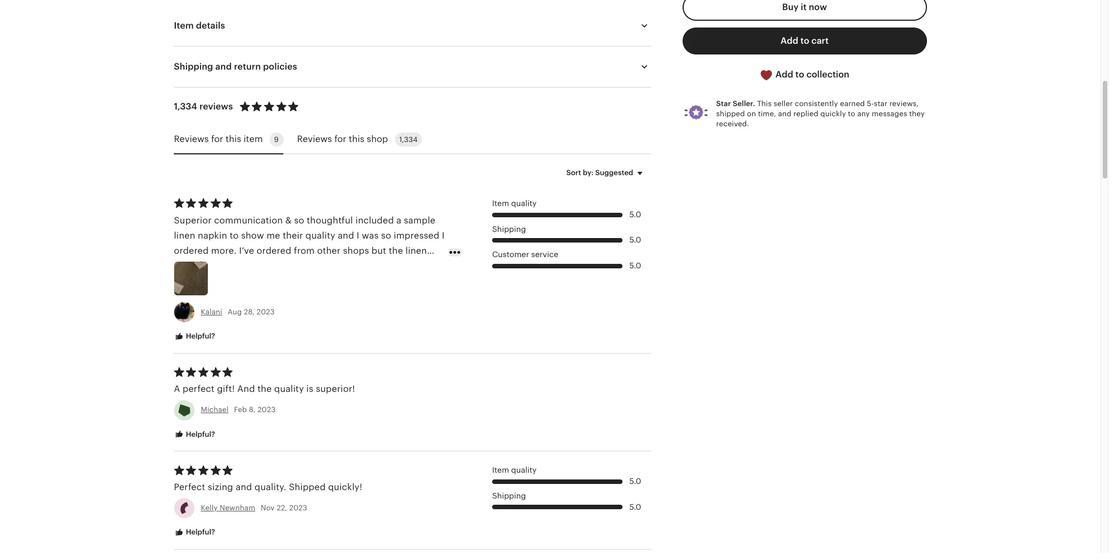 Task type: locate. For each thing, give the bounding box(es) containing it.
helpful? button down michael "link"
[[166, 425, 224, 445]]

on
[[747, 110, 757, 118]]

i'm up a++!
[[388, 261, 402, 272]]

from down their
[[294, 246, 315, 256]]

0 vertical spatial is
[[240, 261, 247, 272]]

1 horizontal spatial i'm
[[388, 261, 402, 272]]

and left "return"
[[215, 61, 232, 72]]

sample
[[404, 215, 436, 226]]

0 horizontal spatial shop
[[216, 261, 237, 272]]

1 horizontal spatial linen
[[406, 246, 427, 256]]

shop
[[347, 276, 370, 287]]

customer service
[[492, 250, 559, 259]]

reviews
[[174, 134, 209, 145], [297, 134, 332, 145]]

so
[[294, 215, 305, 226], [381, 230, 392, 241]]

so right &
[[294, 215, 305, 226]]

ordered down the me on the top of the page
[[257, 246, 292, 256]]

see
[[185, 276, 201, 287]]

suggested
[[596, 169, 634, 177]]

add left cart
[[781, 36, 799, 46]]

the
[[389, 246, 403, 256], [269, 276, 283, 287], [258, 384, 272, 395]]

i'm
[[317, 261, 330, 272], [388, 261, 402, 272]]

item quality
[[492, 199, 537, 208], [492, 466, 537, 475]]

1,334 for 1,334 reviews
[[174, 101, 197, 112]]

1 vertical spatial now
[[368, 261, 386, 272]]

1 vertical spatial helpful? button
[[166, 425, 224, 445]]

add
[[781, 36, 799, 46], [776, 69, 794, 80]]

helpful? button down kelly
[[166, 523, 224, 543]]

1 vertical spatial this
[[317, 276, 335, 287]]

2 5.0 from the top
[[630, 236, 642, 245]]

5.0
[[630, 210, 642, 219], [630, 236, 642, 245], [630, 261, 642, 270], [630, 477, 642, 486], [630, 503, 642, 512]]

add to collection button
[[683, 61, 927, 89]]

this up "time,"
[[758, 100, 772, 108]]

0 vertical spatial helpful? button
[[166, 327, 224, 347]]

quality
[[512, 199, 537, 208], [306, 230, 335, 241], [274, 384, 304, 395], [512, 466, 537, 475]]

this
[[758, 100, 772, 108], [317, 276, 335, 287]]

to inside the "this seller consistently earned 5-star reviews, shipped on time, and replied quickly to any messages they received."
[[849, 110, 856, 118]]

add up seller
[[776, 69, 794, 80]]

a perfect gift! and the quality is superior!
[[174, 384, 355, 395]]

2023 right 8,
[[258, 406, 276, 415]]

0 vertical spatial shop
[[367, 134, 388, 145]]

now
[[809, 2, 828, 12], [368, 261, 386, 272]]

tab list
[[174, 126, 652, 155]]

1 horizontal spatial 1,334
[[399, 136, 418, 144]]

this for item
[[226, 134, 241, 145]]

2 horizontal spatial this
[[349, 134, 365, 145]]

0 vertical spatial the
[[389, 246, 403, 256]]

0 horizontal spatial reviews
[[174, 134, 209, 145]]

for for shop
[[335, 134, 347, 145]]

reviews for this shop
[[297, 134, 388, 145]]

2 horizontal spatial is
[[337, 276, 344, 287]]

1 for from the left
[[211, 134, 223, 145]]

0 vertical spatial helpful?
[[184, 332, 215, 341]]

add inside button
[[776, 69, 794, 80]]

helpful? down kelly
[[184, 528, 215, 537]]

0 vertical spatial this
[[758, 100, 772, 108]]

tab list containing reviews for this item
[[174, 126, 652, 155]]

nov
[[261, 504, 275, 513]]

item details
[[174, 20, 225, 31]]

2023 right 28,
[[257, 308, 275, 317]]

1 horizontal spatial so
[[381, 230, 392, 241]]

kelly
[[201, 504, 218, 513]]

reviews down 1,334 reviews
[[174, 134, 209, 145]]

to
[[801, 36, 810, 46], [796, 69, 805, 80], [849, 110, 856, 118], [230, 230, 239, 241], [174, 276, 183, 287]]

1 vertical spatial from
[[174, 261, 195, 272]]

2 vertical spatial 2023
[[289, 504, 308, 513]]

1 horizontal spatial from
[[294, 246, 315, 256]]

messages
[[872, 110, 908, 118]]

and up shops
[[338, 230, 354, 241]]

by:
[[583, 169, 594, 177]]

0 horizontal spatial so
[[294, 215, 305, 226]]

is
[[240, 261, 247, 272], [337, 276, 344, 287], [307, 384, 314, 395]]

service
[[532, 250, 559, 259]]

i right impressed in the top left of the page
[[442, 230, 445, 241]]

0 horizontal spatial this
[[317, 276, 335, 287]]

0 vertical spatial so
[[294, 215, 305, 226]]

their
[[283, 230, 303, 241]]

the right in
[[269, 276, 283, 287]]

helpful? button down 'kalani'
[[166, 327, 224, 347]]

1 helpful? button from the top
[[166, 327, 224, 347]]

2 for from the left
[[335, 134, 347, 145]]

linen
[[174, 230, 195, 241], [406, 246, 427, 256]]

1 vertical spatial is
[[337, 276, 344, 287]]

quality inside superior communication & so thoughtful included a sample linen napkin to show me their quality and i was so impressed i ordered more.  i've ordered from other shops but the linen from this shop is extraordinary… i'm spoiled now i'm hoping to see more colors in the future!  this is shop a++!
[[306, 230, 335, 241]]

0 horizontal spatial this
[[197, 261, 213, 272]]

3 helpful? button from the top
[[166, 523, 224, 543]]

so right was
[[381, 230, 392, 241]]

now inside superior communication & so thoughtful included a sample linen napkin to show me their quality and i was so impressed i ordered more.  i've ordered from other shops but the linen from this shop is extraordinary… i'm spoiled now i'm hoping to see more colors in the future!  this is shop a++!
[[368, 261, 386, 272]]

i
[[357, 230, 360, 241], [442, 230, 445, 241]]

is up colors
[[240, 261, 247, 272]]

perfect
[[174, 482, 205, 493]]

0 horizontal spatial ordered
[[174, 246, 209, 256]]

1 reviews from the left
[[174, 134, 209, 145]]

shipping
[[174, 61, 213, 72], [492, 225, 526, 234], [492, 492, 526, 501]]

1 horizontal spatial is
[[307, 384, 314, 395]]

0 vertical spatial item
[[174, 20, 194, 31]]

now inside button
[[809, 2, 828, 12]]

linen down superior
[[174, 230, 195, 241]]

1 horizontal spatial for
[[335, 134, 347, 145]]

1 horizontal spatial reviews
[[297, 134, 332, 145]]

2023 right 22, at the left of the page
[[289, 504, 308, 513]]

this inside superior communication & so thoughtful included a sample linen napkin to show me their quality and i was so impressed i ordered more.  i've ordered from other shops but the linen from this shop is extraordinary… i'm spoiled now i'm hoping to see more colors in the future!  this is shop a++!
[[197, 261, 213, 272]]

1 horizontal spatial this
[[226, 134, 241, 145]]

in
[[258, 276, 266, 287]]

0 horizontal spatial i
[[357, 230, 360, 241]]

this right future!
[[317, 276, 335, 287]]

now right it
[[809, 2, 828, 12]]

the right but
[[389, 246, 403, 256]]

received.
[[717, 120, 750, 128]]

helpful? down 'kalani'
[[184, 332, 215, 341]]

sort by: suggested button
[[558, 161, 656, 185]]

0 horizontal spatial from
[[174, 261, 195, 272]]

1,334
[[174, 101, 197, 112], [399, 136, 418, 144]]

feb
[[234, 406, 247, 415]]

1 horizontal spatial now
[[809, 2, 828, 12]]

0 horizontal spatial is
[[240, 261, 247, 272]]

2 reviews from the left
[[297, 134, 332, 145]]

1 vertical spatial item quality
[[492, 466, 537, 475]]

0 vertical spatial item quality
[[492, 199, 537, 208]]

thoughtful
[[307, 215, 353, 226]]

to left collection
[[796, 69, 805, 80]]

shipping inside "dropdown button"
[[174, 61, 213, 72]]

to inside add to cart button
[[801, 36, 810, 46]]

item inside dropdown button
[[174, 20, 194, 31]]

1 vertical spatial shipping
[[492, 225, 526, 234]]

5 5.0 from the top
[[630, 503, 642, 512]]

michael
[[201, 406, 229, 415]]

0 vertical spatial shipping
[[174, 61, 213, 72]]

me
[[267, 230, 280, 241]]

shipped
[[717, 110, 745, 118]]

helpful? for perfect
[[184, 430, 215, 439]]

to down earned
[[849, 110, 856, 118]]

1 horizontal spatial this
[[758, 100, 772, 108]]

0 vertical spatial now
[[809, 2, 828, 12]]

2 vertical spatial helpful?
[[184, 528, 215, 537]]

add to cart button
[[683, 28, 927, 55]]

and up newnham
[[236, 482, 252, 493]]

ordered down napkin
[[174, 246, 209, 256]]

1 ordered from the left
[[174, 246, 209, 256]]

reviews right the 9
[[297, 134, 332, 145]]

1 vertical spatial 2023
[[258, 406, 276, 415]]

from up see
[[174, 261, 195, 272]]

0 horizontal spatial 1,334
[[174, 101, 197, 112]]

1 vertical spatial shop
[[216, 261, 237, 272]]

1 vertical spatial 1,334
[[399, 136, 418, 144]]

0 vertical spatial from
[[294, 246, 315, 256]]

5-
[[868, 100, 875, 108]]

this inside superior communication & so thoughtful included a sample linen napkin to show me their quality and i was so impressed i ordered more.  i've ordered from other shops but the linen from this shop is extraordinary… i'm spoiled now i'm hoping to see more colors in the future!  this is shop a++!
[[317, 276, 335, 287]]

0 horizontal spatial for
[[211, 134, 223, 145]]

helpful? down michael "link"
[[184, 430, 215, 439]]

1 horizontal spatial i
[[442, 230, 445, 241]]

cart
[[812, 36, 829, 46]]

1 vertical spatial linen
[[406, 246, 427, 256]]

ordered
[[174, 246, 209, 256], [257, 246, 292, 256]]

1 horizontal spatial ordered
[[257, 246, 292, 256]]

helpful? for sizing
[[184, 528, 215, 537]]

item
[[174, 20, 194, 31], [492, 199, 509, 208], [492, 466, 509, 475]]

2 vertical spatial helpful? button
[[166, 523, 224, 543]]

0 horizontal spatial linen
[[174, 230, 195, 241]]

1 vertical spatial add
[[776, 69, 794, 80]]

now down but
[[368, 261, 386, 272]]

i'm down other at the left of the page
[[317, 261, 330, 272]]

linen down impressed in the top left of the page
[[406, 246, 427, 256]]

1 vertical spatial so
[[381, 230, 392, 241]]

0 vertical spatial 2023
[[257, 308, 275, 317]]

1,334 for 1,334
[[399, 136, 418, 144]]

item details button
[[164, 12, 662, 39]]

napkin
[[198, 230, 227, 241]]

1 vertical spatial item
[[492, 199, 509, 208]]

1 vertical spatial helpful?
[[184, 430, 215, 439]]

add inside button
[[781, 36, 799, 46]]

1 i'm from the left
[[317, 261, 330, 272]]

2 helpful? from the top
[[184, 430, 215, 439]]

0 horizontal spatial i'm
[[317, 261, 330, 272]]

the right 'and'
[[258, 384, 272, 395]]

is down spoiled in the left top of the page
[[337, 276, 344, 287]]

1 5.0 from the top
[[630, 210, 642, 219]]

to left cart
[[801, 36, 810, 46]]

from
[[294, 246, 315, 256], [174, 261, 195, 272]]

and
[[215, 61, 232, 72], [779, 110, 792, 118], [338, 230, 354, 241], [236, 482, 252, 493]]

0 vertical spatial linen
[[174, 230, 195, 241]]

reviews,
[[890, 100, 919, 108]]

add to collection
[[774, 69, 850, 80]]

2 i'm from the left
[[388, 261, 402, 272]]

gift!
[[217, 384, 235, 395]]

but
[[372, 246, 387, 256]]

0 vertical spatial 1,334
[[174, 101, 197, 112]]

spoiled
[[333, 261, 365, 272]]

28,
[[244, 308, 255, 317]]

2023 for michael feb 8, 2023
[[258, 406, 276, 415]]

shipping and return policies
[[174, 61, 297, 72]]

reviews for reviews for this item
[[174, 134, 209, 145]]

helpful? button
[[166, 327, 224, 347], [166, 425, 224, 445], [166, 523, 224, 543]]

kalani
[[201, 308, 222, 317]]

0 vertical spatial add
[[781, 36, 799, 46]]

helpful? button for sizing
[[166, 523, 224, 543]]

add for add to collection
[[776, 69, 794, 80]]

and down seller
[[779, 110, 792, 118]]

3 helpful? from the top
[[184, 528, 215, 537]]

2 helpful? button from the top
[[166, 425, 224, 445]]

is left superior!
[[307, 384, 314, 395]]

i left was
[[357, 230, 360, 241]]

quickly!
[[328, 482, 363, 493]]

more
[[203, 276, 226, 287]]

0 horizontal spatial now
[[368, 261, 386, 272]]

earned
[[841, 100, 866, 108]]



Task type: vqa. For each thing, say whether or not it's contained in the screenshot.
THE ADD TO CART button
yes



Task type: describe. For each thing, give the bounding box(es) containing it.
star
[[717, 100, 731, 108]]

return
[[234, 61, 261, 72]]

and inside "dropdown button"
[[215, 61, 232, 72]]

more.
[[211, 246, 237, 256]]

sizing
[[208, 482, 233, 493]]

shop inside superior communication & so thoughtful included a sample linen napkin to show me their quality and i was so impressed i ordered more.  i've ordered from other shops but the linen from this shop is extraordinary… i'm spoiled now i'm hoping to see more colors in the future!  this is shop a++!
[[216, 261, 237, 272]]

kelly newnham nov 22, 2023
[[201, 504, 308, 513]]

to inside add to collection button
[[796, 69, 805, 80]]

consistently
[[795, 100, 839, 108]]

shops
[[343, 246, 369, 256]]

star
[[875, 100, 888, 108]]

details
[[196, 20, 225, 31]]

sort
[[567, 169, 582, 177]]

reviews for reviews for this shop
[[297, 134, 332, 145]]

and inside the "this seller consistently earned 5-star reviews, shipped on time, and replied quickly to any messages they received."
[[779, 110, 792, 118]]

to left see
[[174, 276, 183, 287]]

kalani link
[[201, 308, 222, 317]]

this for shop
[[349, 134, 365, 145]]

extraordinary…
[[249, 261, 315, 272]]

a
[[397, 215, 402, 226]]

and
[[237, 384, 255, 395]]

policies
[[263, 61, 297, 72]]

it
[[801, 2, 807, 12]]

2 ordered from the left
[[257, 246, 292, 256]]

time,
[[759, 110, 777, 118]]

2023 for kalani aug 28, 2023
[[257, 308, 275, 317]]

2 item quality from the top
[[492, 466, 537, 475]]

this seller consistently earned 5-star reviews, shipped on time, and replied quickly to any messages they received.
[[717, 100, 925, 128]]

perfect
[[183, 384, 215, 395]]

reviews
[[200, 101, 233, 112]]

this inside the "this seller consistently earned 5-star reviews, shipped on time, and replied quickly to any messages they received."
[[758, 100, 772, 108]]

22,
[[277, 504, 287, 513]]

a
[[174, 384, 180, 395]]

buy
[[783, 2, 799, 12]]

michael link
[[201, 406, 229, 415]]

9
[[274, 136, 279, 144]]

1 item quality from the top
[[492, 199, 537, 208]]

2 i from the left
[[442, 230, 445, 241]]

helpful? button for perfect
[[166, 425, 224, 445]]

customer
[[492, 250, 530, 259]]

impressed
[[394, 230, 440, 241]]

1 vertical spatial the
[[269, 276, 283, 287]]

kelly newnham link
[[201, 504, 255, 513]]

quickly
[[821, 110, 847, 118]]

item
[[244, 134, 263, 145]]

add to cart
[[781, 36, 829, 46]]

shipped
[[289, 482, 326, 493]]

2 vertical spatial the
[[258, 384, 272, 395]]

2 vertical spatial item
[[492, 466, 509, 475]]

superior
[[174, 215, 212, 226]]

1,334 reviews
[[174, 101, 233, 112]]

show
[[241, 230, 264, 241]]

seller
[[774, 100, 793, 108]]

they
[[910, 110, 925, 118]]

hoping
[[404, 261, 435, 272]]

3 5.0 from the top
[[630, 261, 642, 270]]

add for add to cart
[[781, 36, 799, 46]]

was
[[362, 230, 379, 241]]

buy it now
[[783, 2, 828, 12]]

seller.
[[733, 100, 756, 108]]

2 vertical spatial is
[[307, 384, 314, 395]]

superior!
[[316, 384, 355, 395]]

michael feb 8, 2023
[[201, 406, 276, 415]]

newnham
[[220, 504, 255, 513]]

kalani aug 28, 2023
[[201, 308, 275, 317]]

reviews for this item
[[174, 134, 263, 145]]

8,
[[249, 406, 256, 415]]

i've
[[239, 246, 254, 256]]

superior communication & so thoughtful included a sample linen napkin to show me their quality and i was so impressed i ordered more.  i've ordered from other shops but the linen from this shop is extraordinary… i'm spoiled now i'm hoping to see more colors in the future!  this is shop a++!
[[174, 215, 445, 287]]

1 helpful? from the top
[[184, 332, 215, 341]]

perfect sizing and quality. shipped quickly!
[[174, 482, 363, 493]]

replied
[[794, 110, 819, 118]]

2 vertical spatial shipping
[[492, 492, 526, 501]]

aug
[[228, 308, 242, 317]]

buy it now button
[[683, 0, 927, 21]]

a++!
[[372, 276, 391, 287]]

&
[[286, 215, 292, 226]]

shipping and return policies button
[[164, 53, 662, 80]]

quality.
[[255, 482, 287, 493]]

for for item
[[211, 134, 223, 145]]

4 5.0 from the top
[[630, 477, 642, 486]]

collection
[[807, 69, 850, 80]]

to up more.
[[230, 230, 239, 241]]

sort by: suggested
[[567, 169, 634, 177]]

view details of this review photo by kalani image
[[174, 262, 208, 296]]

colors
[[228, 276, 255, 287]]

any
[[858, 110, 870, 118]]

other
[[317, 246, 341, 256]]

1 i from the left
[[357, 230, 360, 241]]

and inside superior communication & so thoughtful included a sample linen napkin to show me their quality and i was so impressed i ordered more.  i've ordered from other shops but the linen from this shop is extraordinary… i'm spoiled now i'm hoping to see more colors in the future!  this is shop a++!
[[338, 230, 354, 241]]

1 horizontal spatial shop
[[367, 134, 388, 145]]

future!
[[285, 276, 315, 287]]



